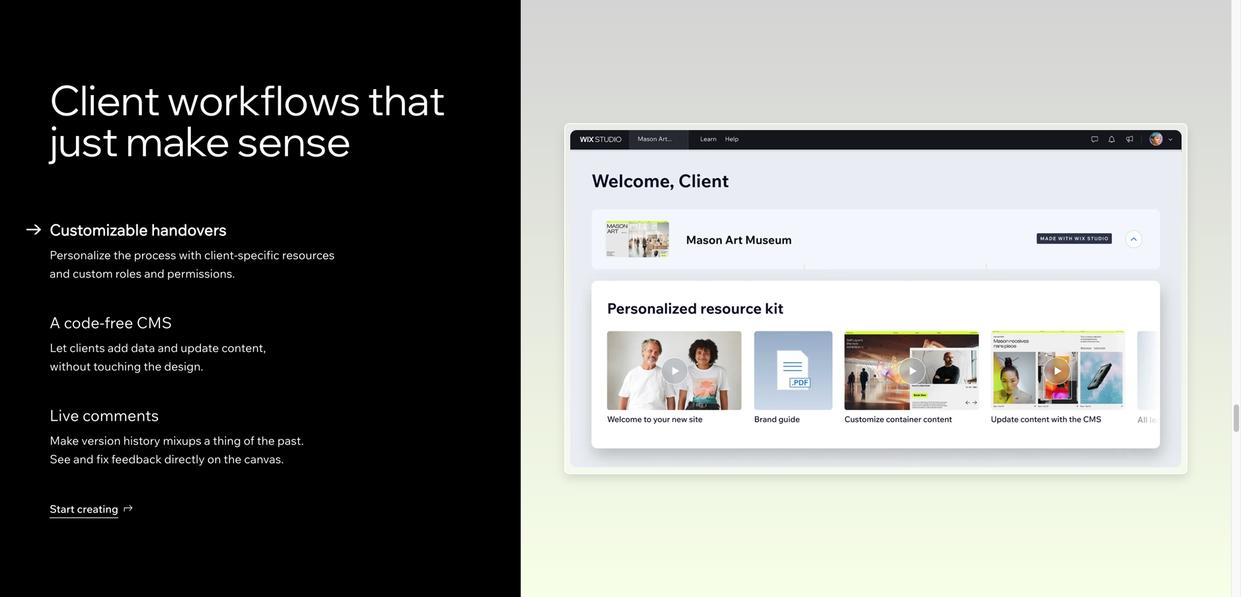Task type: locate. For each thing, give the bounding box(es) containing it.
history
[[123, 434, 160, 448]]

touching
[[93, 359, 141, 374]]

the right 'of'
[[257, 434, 275, 448]]

feedback
[[111, 452, 162, 467]]

version
[[82, 434, 121, 448]]

app store link
[[1070, 445, 1154, 467]]

start
[[50, 503, 75, 516]]

design.
[[164, 359, 203, 374]]

a
[[204, 434, 210, 448]]

the up roles
[[114, 248, 131, 262]]

roles
[[115, 266, 142, 281]]

personalize the process with client-specific resources and custom roles and permissions.
[[50, 248, 335, 281]]

comments
[[83, 406, 159, 425]]

on
[[1104, 445, 1116, 457], [207, 452, 221, 467]]

workflows
[[167, 74, 360, 125]]

on down a
[[207, 452, 221, 467]]

of
[[244, 434, 254, 448]]

let
[[50, 341, 67, 355]]

that
[[368, 74, 445, 125]]

and down personalize
[[50, 266, 70, 281]]

and inside make version history mixups a thing of the past. see and fix feedback directly on the canvas.
[[73, 452, 94, 467]]

clients
[[70, 341, 105, 355]]

play
[[1151, 455, 1169, 467]]

the left app
[[1118, 445, 1133, 457]]

a
[[50, 313, 60, 332]]

sense
[[237, 115, 351, 166]]

the down thing
[[224, 452, 242, 467]]

and down "process"
[[144, 266, 165, 281]]

1 horizontal spatial on
[[1104, 445, 1116, 457]]

thing
[[213, 434, 241, 448]]

customizable
[[50, 220, 148, 239]]

make version history mixups a thing of the past. see and fix feedback directly on the canvas.
[[50, 434, 304, 467]]

live
[[50, 406, 79, 425]]

on right us
[[1104, 445, 1116, 457]]

the inside personalize the process with client-specific resources and custom roles and permissions.
[[114, 248, 131, 262]]

the down data at the left of the page
[[144, 359, 162, 374]]

code-
[[64, 313, 105, 332]]

the wix studio client workspace. there's a personalized resource kit containing video tutorials and a pdf handover document. image
[[571, 130, 1182, 467]]

and up design.
[[158, 341, 178, 355]]

make
[[125, 115, 230, 166]]

wix studio mobile app logo image
[[1019, 437, 1057, 475], [1019, 437, 1057, 475]]

data
[[131, 341, 155, 355]]

on inside make version history mixups a thing of the past. see and fix feedback directly on the canvas.
[[207, 452, 221, 467]]

past.
[[277, 434, 304, 448]]

just
[[50, 115, 118, 166]]

0 horizontal spatial on
[[207, 452, 221, 467]]

the inside let clients add data and update content, without touching the design.
[[144, 359, 162, 374]]

the wix studio mobile app. recent sites and quick actions for advanced partner support and sending invoices are available. image
[[1025, 128, 1177, 423]]

and google play .
[[1096, 455, 1171, 467]]

the
[[114, 248, 131, 262], [144, 359, 162, 374], [257, 434, 275, 448], [1118, 445, 1133, 457], [224, 452, 242, 467]]

live comments
[[50, 406, 159, 425]]

find us on the
[[1070, 445, 1135, 457]]

and
[[50, 266, 70, 281], [144, 266, 165, 281], [158, 341, 178, 355], [73, 452, 94, 467], [1096, 455, 1113, 467]]

app store
[[1070, 445, 1154, 467]]

and left fix
[[73, 452, 94, 467]]

let clients add data and update content, without touching the design.
[[50, 341, 266, 374]]



Task type: vqa. For each thing, say whether or not it's contained in the screenshot.
'Premium' to the bottom
no



Task type: describe. For each thing, give the bounding box(es) containing it.
and right 'store' on the right
[[1096, 455, 1113, 467]]

add
[[108, 341, 128, 355]]

store
[[1070, 455, 1094, 467]]

us
[[1092, 445, 1102, 457]]

client
[[50, 74, 160, 125]]

fix
[[96, 452, 109, 467]]

creating
[[77, 503, 118, 516]]

.
[[1169, 455, 1171, 467]]

see
[[50, 452, 71, 467]]

content,
[[222, 341, 266, 355]]

the all sites view in the wix studio workspace. there are a selection of sites available including an online clothing store, a site offering online fitness classes and a real estate site. there are 128 sites in the account in total. image
[[571, 130, 999, 468]]

mixups
[[163, 434, 202, 448]]

client workflows that just make sense
[[50, 74, 445, 166]]

personalize
[[50, 248, 111, 262]]

process
[[134, 248, 176, 262]]

client-
[[204, 248, 238, 262]]

directly
[[164, 452, 205, 467]]

update
[[181, 341, 219, 355]]

start creating
[[50, 503, 118, 516]]

google
[[1116, 455, 1149, 467]]

google play link
[[1116, 455, 1169, 467]]

make
[[50, 434, 79, 448]]

start creating link
[[50, 499, 133, 520]]

free
[[105, 313, 133, 332]]

and inside let clients add data and update content, without touching the design.
[[158, 341, 178, 355]]

canvas.
[[244, 452, 284, 467]]

permissions.
[[167, 266, 235, 281]]

handovers
[[151, 220, 227, 239]]

specific
[[238, 248, 280, 262]]

without
[[50, 359, 91, 374]]

customizable handovers
[[50, 220, 227, 239]]

resources
[[282, 248, 335, 262]]

find
[[1070, 445, 1089, 457]]

app
[[1135, 445, 1154, 457]]

cms
[[137, 313, 172, 332]]

custom
[[73, 266, 113, 281]]

with
[[179, 248, 202, 262]]

a code-free cms
[[50, 313, 172, 332]]



